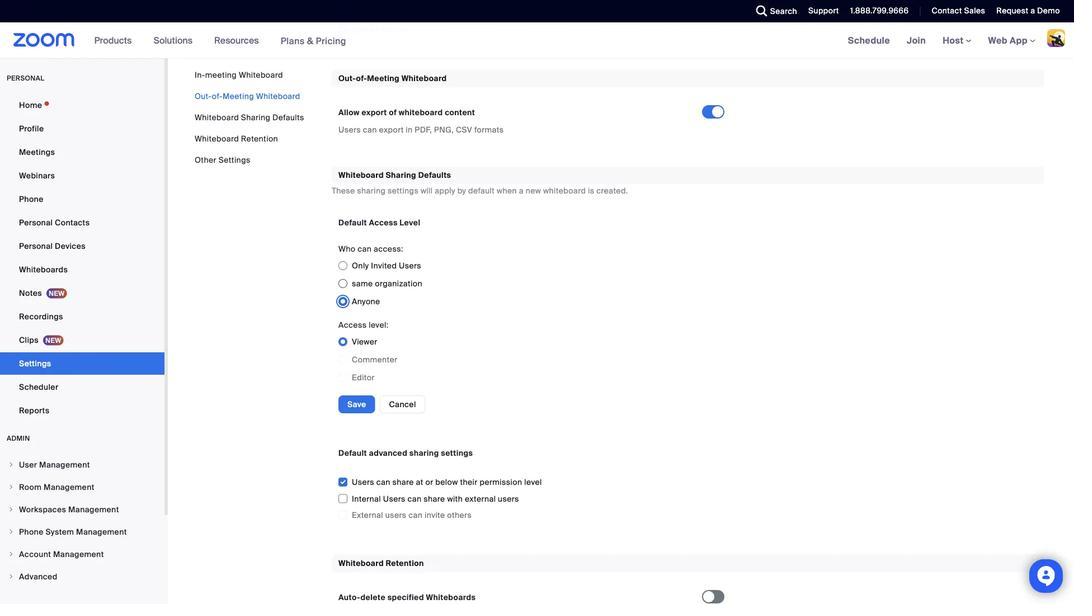 Task type: locate. For each thing, give the bounding box(es) containing it.
workspaces management menu item
[[0, 499, 165, 521]]

0 horizontal spatial sharing
[[357, 186, 386, 196]]

1 right image from the top
[[8, 462, 15, 469]]

schedule
[[848, 34, 891, 46]]

organization
[[375, 279, 423, 289]]

0 horizontal spatial of-
[[212, 91, 223, 101]]

sharing up at
[[410, 448, 439, 459]]

phone system management menu item
[[0, 522, 165, 543]]

permission
[[480, 478, 523, 488]]

right image left system
[[8, 529, 15, 536]]

access
[[369, 218, 398, 228], [339, 320, 367, 330]]

personal contacts
[[19, 217, 90, 228]]

1.888.799.9666 button up schedule
[[842, 0, 912, 22]]

0 vertical spatial access
[[369, 218, 398, 228]]

of-
[[356, 73, 367, 83], [212, 91, 223, 101]]

0 horizontal spatial settings
[[19, 359, 51, 369]]

whiteboard left is
[[544, 186, 586, 196]]

whiteboard retention link
[[195, 134, 278, 144]]

right image inside room management menu item
[[8, 484, 15, 491]]

a
[[1031, 6, 1036, 16], [519, 186, 524, 196]]

sharing down in
[[386, 170, 417, 180]]

out-of-meeting whiteboard
[[339, 73, 447, 83], [195, 91, 300, 101]]

0 vertical spatial phone
[[19, 194, 44, 204]]

schedule link
[[840, 22, 899, 58]]

search
[[771, 6, 798, 16]]

1 vertical spatial users
[[386, 511, 407, 521]]

right image left the room
[[8, 484, 15, 491]]

management for room management
[[44, 482, 94, 493]]

sharing for whiteboard sharing defaults
[[241, 112, 271, 123]]

whiteboard retention element
[[332, 555, 1045, 605]]

1 horizontal spatial out-
[[339, 73, 356, 83]]

scheduler link
[[0, 376, 165, 399]]

1 vertical spatial whiteboard retention
[[339, 558, 424, 569]]

advanced
[[19, 572, 57, 582]]

0 horizontal spatial users
[[386, 511, 407, 521]]

0 vertical spatial out-
[[339, 73, 356, 83]]

personal contacts link
[[0, 212, 165, 234]]

can inside out-of-meeting whiteboard element
[[363, 124, 377, 135]]

retention up specified
[[386, 558, 424, 569]]

1 vertical spatial access
[[339, 320, 367, 330]]

can up internal
[[377, 478, 391, 488]]

users up internal
[[352, 478, 375, 488]]

default up who
[[339, 218, 367, 228]]

0 horizontal spatial whiteboards
[[19, 264, 68, 275]]

0 horizontal spatial whiteboard
[[399, 107, 443, 117]]

0 horizontal spatial out-
[[195, 91, 212, 101]]

personal
[[19, 217, 53, 228], [19, 241, 53, 251]]

export
[[362, 107, 387, 117], [379, 124, 404, 135]]

created.
[[597, 186, 628, 196]]

users down 'permission'
[[498, 494, 519, 504]]

whiteboard up users can export in pdf, png, csv formats
[[399, 107, 443, 117]]

whiteboards down personal devices
[[19, 264, 68, 275]]

0 vertical spatial whiteboard retention
[[195, 134, 278, 144]]

0 horizontal spatial out-of-meeting whiteboard
[[195, 91, 300, 101]]

management down room management menu item
[[68, 505, 119, 515]]

1 personal from the top
[[19, 217, 53, 228]]

1 horizontal spatial users
[[498, 494, 519, 504]]

in-meeting whiteboard link
[[195, 70, 283, 80]]

1 vertical spatial phone
[[19, 527, 44, 537]]

sales
[[965, 6, 986, 16]]

0 vertical spatial right image
[[8, 529, 15, 536]]

1 vertical spatial share
[[424, 494, 445, 504]]

whiteboards right specified
[[426, 593, 476, 603]]

default for default advanced sharing settings
[[339, 448, 367, 459]]

whiteboard retention up delete
[[339, 558, 424, 569]]

personal up personal devices
[[19, 217, 53, 228]]

recordings
[[19, 312, 63, 322]]

phone for phone
[[19, 194, 44, 204]]

users inside who can access: option group
[[399, 261, 422, 271]]

0 vertical spatial whiteboards
[[19, 264, 68, 275]]

account management
[[19, 549, 104, 560]]

users can export in pdf, png, csv formats
[[339, 124, 504, 135]]

default access level
[[339, 218, 421, 228]]

clips link
[[0, 329, 165, 352]]

a left the demo
[[1031, 6, 1036, 16]]

room management
[[19, 482, 94, 493]]

0 vertical spatial defaults
[[273, 112, 304, 123]]

1 vertical spatial whiteboard
[[544, 186, 586, 196]]

management down phone system management menu item
[[53, 549, 104, 560]]

0 vertical spatial sharing
[[241, 112, 271, 123]]

settings down whiteboard retention link
[[219, 155, 251, 165]]

0 horizontal spatial sharing
[[241, 112, 271, 123]]

whiteboard up these
[[339, 170, 384, 180]]

out-of-meeting whiteboard up whiteboard sharing defaults link
[[195, 91, 300, 101]]

sharing
[[241, 112, 271, 123], [386, 170, 417, 180]]

1 horizontal spatial whiteboard
[[544, 186, 586, 196]]

share up invite at the left
[[424, 494, 445, 504]]

web app
[[989, 34, 1028, 46]]

management down workspaces management "menu item"
[[76, 527, 127, 537]]

1 phone from the top
[[19, 194, 44, 204]]

users can share at or below their permission level
[[352, 478, 542, 488]]

whiteboard up "other settings" link
[[195, 134, 239, 144]]

can left invite at the left
[[409, 511, 423, 521]]

in-
[[195, 70, 205, 80]]

1 vertical spatial out-of-meeting whiteboard
[[195, 91, 300, 101]]

right image inside "account management" menu item
[[8, 551, 15, 558]]

in
[[406, 124, 413, 135]]

sharing inside whiteboard sharing defaults these sharing settings will apply by default when a new whiteboard is created.
[[357, 186, 386, 196]]

scheduler
[[19, 382, 58, 392]]

personal devices link
[[0, 235, 165, 257]]

1 vertical spatial default
[[339, 448, 367, 459]]

phone up account
[[19, 527, 44, 537]]

right image for workspaces
[[8, 507, 15, 513]]

right image left account
[[8, 551, 15, 558]]

1 default from the top
[[339, 218, 367, 228]]

1 horizontal spatial retention
[[386, 558, 424, 569]]

banner
[[0, 22, 1075, 59]]

whiteboard inside whiteboard sharing defaults these sharing settings will apply by default when a new whiteboard is created.
[[339, 170, 384, 180]]

other settings
[[195, 155, 251, 165]]

management inside "menu item"
[[68, 505, 119, 515]]

1 horizontal spatial settings
[[441, 448, 473, 459]]

web app button
[[989, 34, 1036, 46]]

users inside out-of-meeting whiteboard element
[[339, 124, 361, 135]]

pdf,
[[415, 124, 432, 135]]

right image left advanced
[[8, 574, 15, 580]]

png,
[[434, 124, 454, 135]]

0 horizontal spatial whiteboard retention
[[195, 134, 278, 144]]

share left at
[[393, 478, 414, 488]]

notes
[[19, 288, 42, 298]]

meeting down "in-meeting whiteboard" link
[[223, 91, 254, 101]]

users up organization
[[399, 261, 422, 271]]

a inside whiteboard sharing defaults these sharing settings will apply by default when a new whiteboard is created.
[[519, 186, 524, 196]]

1 horizontal spatial out-of-meeting whiteboard
[[339, 73, 447, 83]]

0 horizontal spatial a
[[519, 186, 524, 196]]

whiteboard retention down whiteboard sharing defaults link
[[195, 134, 278, 144]]

these
[[332, 186, 355, 196]]

1 vertical spatial of-
[[212, 91, 223, 101]]

default advanced sharing settings
[[339, 448, 473, 459]]

user management menu item
[[0, 455, 165, 476]]

right image inside phone system management menu item
[[8, 529, 15, 536]]

user
[[19, 460, 37, 470]]

room management menu item
[[0, 477, 165, 498]]

phone
[[19, 194, 44, 204], [19, 527, 44, 537]]

meeting
[[205, 70, 237, 80]]

advanced menu item
[[0, 566, 165, 588]]

meeting
[[367, 73, 400, 83], [223, 91, 254, 101]]

others
[[447, 511, 472, 521]]

1 vertical spatial personal
[[19, 241, 53, 251]]

can for export
[[363, 124, 377, 135]]

contact sales
[[932, 6, 986, 16]]

of- down meeting
[[212, 91, 223, 101]]

notes link
[[0, 282, 165, 305]]

0 horizontal spatial retention
[[241, 134, 278, 144]]

right image left user
[[8, 462, 15, 469]]

level:
[[369, 320, 389, 330]]

users
[[339, 124, 361, 135], [399, 261, 422, 271], [352, 478, 375, 488], [383, 494, 406, 504]]

sharing inside whiteboard sharing defaults these sharing settings will apply by default when a new whiteboard is created.
[[386, 170, 417, 180]]

2 default from the top
[[339, 448, 367, 459]]

management up 'workspaces management'
[[44, 482, 94, 493]]

other
[[195, 155, 217, 165]]

access up viewer
[[339, 320, 367, 330]]

1 vertical spatial settings
[[19, 359, 51, 369]]

1 horizontal spatial of-
[[356, 73, 367, 83]]

1 vertical spatial export
[[379, 124, 404, 135]]

whiteboard up out-of-meeting whiteboard link
[[239, 70, 283, 80]]

whiteboard
[[399, 107, 443, 117], [544, 186, 586, 196]]

join link
[[899, 22, 935, 58]]

profile picture image
[[1048, 29, 1066, 47]]

whiteboard inside whiteboard sharing defaults these sharing settings will apply by default when a new whiteboard is created.
[[544, 186, 586, 196]]

sharing down out-of-meeting whiteboard link
[[241, 112, 271, 123]]

right image
[[8, 462, 15, 469], [8, 484, 15, 491], [8, 507, 15, 513], [8, 574, 15, 580]]

allow
[[339, 107, 360, 117]]

all participants
[[352, 24, 409, 34]]

1 vertical spatial meeting
[[223, 91, 254, 101]]

meetings link
[[0, 141, 165, 163]]

1 horizontal spatial sharing
[[386, 170, 417, 180]]

0 vertical spatial a
[[1031, 6, 1036, 16]]

users
[[498, 494, 519, 504], [386, 511, 407, 521]]

out-of-meeting whiteboard up of
[[339, 73, 447, 83]]

default left advanced
[[339, 448, 367, 459]]

settings left will
[[388, 186, 419, 196]]

out-of-meeting whiteboard inside out-of-meeting whiteboard element
[[339, 73, 447, 83]]

solutions button
[[154, 22, 198, 58]]

can for access:
[[358, 244, 372, 254]]

1 vertical spatial a
[[519, 186, 524, 196]]

sharing for whiteboard sharing defaults these sharing settings will apply by default when a new whiteboard is created.
[[386, 170, 417, 180]]

defaults down out-of-meeting whiteboard link
[[273, 112, 304, 123]]

1 vertical spatial sharing
[[386, 170, 417, 180]]

1 right image from the top
[[8, 529, 15, 536]]

external
[[465, 494, 496, 504]]

0 horizontal spatial share
[[393, 478, 414, 488]]

retention inside menu bar
[[241, 134, 278, 144]]

management up room management
[[39, 460, 90, 470]]

2 phone from the top
[[19, 527, 44, 537]]

by
[[458, 186, 466, 196]]

settings up scheduler
[[19, 359, 51, 369]]

defaults for whiteboard sharing defaults
[[273, 112, 304, 123]]

personal for personal devices
[[19, 241, 53, 251]]

anyone
[[352, 297, 380, 307]]

can up only
[[358, 244, 372, 254]]

phone inside phone link
[[19, 194, 44, 204]]

1 vertical spatial whiteboards
[[426, 593, 476, 603]]

4 right image from the top
[[8, 574, 15, 580]]

right image
[[8, 529, 15, 536], [8, 551, 15, 558]]

banner containing products
[[0, 22, 1075, 59]]

1 vertical spatial right image
[[8, 551, 15, 558]]

sharing right these
[[357, 186, 386, 196]]

same organization
[[352, 279, 423, 289]]

right image left workspaces
[[8, 507, 15, 513]]

export left of
[[362, 107, 387, 117]]

retention down whiteboard sharing defaults link
[[241, 134, 278, 144]]

2 right image from the top
[[8, 484, 15, 491]]

users down the allow
[[339, 124, 361, 135]]

right image for account
[[8, 551, 15, 558]]

3 right image from the top
[[8, 507, 15, 513]]

clips
[[19, 335, 39, 345]]

menu bar
[[195, 69, 304, 166]]

personal down personal contacts
[[19, 241, 53, 251]]

0 horizontal spatial settings
[[388, 186, 419, 196]]

management for account management
[[53, 549, 104, 560]]

whiteboards inside personal menu menu
[[19, 264, 68, 275]]

host
[[943, 34, 966, 46]]

phone inside phone system management menu item
[[19, 527, 44, 537]]

specified
[[388, 593, 424, 603]]

meeting up of
[[367, 73, 400, 83]]

0 vertical spatial whiteboard
[[399, 107, 443, 117]]

0 vertical spatial of-
[[356, 73, 367, 83]]

contacts
[[55, 217, 90, 228]]

0 vertical spatial default
[[339, 218, 367, 228]]

0 vertical spatial retention
[[241, 134, 278, 144]]

0 vertical spatial share
[[393, 478, 414, 488]]

support link
[[801, 0, 842, 22], [809, 6, 840, 16]]

defaults up will
[[419, 170, 451, 180]]

whiteboard up 'auto-'
[[339, 558, 384, 569]]

a left new
[[519, 186, 524, 196]]

0 horizontal spatial defaults
[[273, 112, 304, 123]]

out- down the in-
[[195, 91, 212, 101]]

0 vertical spatial users
[[498, 494, 519, 504]]

reports
[[19, 406, 49, 416]]

0 vertical spatial out-of-meeting whiteboard
[[339, 73, 447, 83]]

whiteboard retention
[[195, 134, 278, 144], [339, 558, 424, 569]]

1 horizontal spatial defaults
[[419, 170, 451, 180]]

retention
[[241, 134, 278, 144], [386, 558, 424, 569]]

phone down the webinars
[[19, 194, 44, 204]]

access left the level
[[369, 218, 398, 228]]

home
[[19, 100, 42, 110]]

0 vertical spatial personal
[[19, 217, 53, 228]]

1 horizontal spatial meeting
[[367, 73, 400, 83]]

out- up the allow
[[339, 73, 356, 83]]

2 right image from the top
[[8, 551, 15, 558]]

users right external
[[386, 511, 407, 521]]

recordings link
[[0, 306, 165, 328]]

export down of
[[379, 124, 404, 135]]

right image inside workspaces management "menu item"
[[8, 507, 15, 513]]

access level: option group
[[339, 333, 703, 387]]

defaults inside whiteboard sharing defaults these sharing settings will apply by default when a new whiteboard is created.
[[419, 170, 451, 180]]

plans & pricing link
[[281, 35, 346, 47], [281, 35, 346, 47]]

right image inside the user management menu item
[[8, 462, 15, 469]]

settings up users can share at or below their permission level
[[441, 448, 473, 459]]

0 vertical spatial sharing
[[357, 186, 386, 196]]

1 horizontal spatial a
[[1031, 6, 1036, 16]]

of- up the allow
[[356, 73, 367, 83]]

2 personal from the top
[[19, 241, 53, 251]]

settings link
[[0, 353, 165, 375]]

personal for personal contacts
[[19, 217, 53, 228]]

0 vertical spatial settings
[[219, 155, 251, 165]]

can left in
[[363, 124, 377, 135]]

personal devices
[[19, 241, 86, 251]]

at
[[416, 478, 424, 488]]

1 horizontal spatial whiteboards
[[426, 593, 476, 603]]

1 vertical spatial defaults
[[419, 170, 451, 180]]

0 vertical spatial settings
[[388, 186, 419, 196]]

reports link
[[0, 400, 165, 422]]

1 vertical spatial sharing
[[410, 448, 439, 459]]



Task type: vqa. For each thing, say whether or not it's contained in the screenshot.
add associated with top add button
no



Task type: describe. For each thing, give the bounding box(es) containing it.
cancel
[[389, 400, 416, 410]]

settings inside personal menu menu
[[19, 359, 51, 369]]

1 horizontal spatial sharing
[[410, 448, 439, 459]]

default for default access level
[[339, 218, 367, 228]]

only invited users
[[352, 261, 422, 271]]

room
[[19, 482, 42, 493]]

out- inside out-of-meeting whiteboard element
[[339, 73, 356, 83]]

whiteboard up allow export of whiteboard content
[[402, 73, 447, 83]]

plans & pricing
[[281, 35, 346, 47]]

meetings
[[19, 147, 55, 157]]

right image for room
[[8, 484, 15, 491]]

access level:
[[339, 320, 389, 330]]

1 horizontal spatial settings
[[219, 155, 251, 165]]

delete
[[361, 593, 386, 603]]

1.888.799.9666 button up schedule link
[[851, 6, 909, 16]]

0 horizontal spatial access
[[339, 320, 367, 330]]

1 horizontal spatial share
[[424, 494, 445, 504]]

0 vertical spatial meeting
[[367, 73, 400, 83]]

app
[[1010, 34, 1028, 46]]

1 vertical spatial out-
[[195, 91, 212, 101]]

advanced
[[369, 448, 408, 459]]

management for workspaces management
[[68, 505, 119, 515]]

whiteboard up whiteboard retention link
[[195, 112, 239, 123]]

out-of-meeting whiteboard element
[[332, 70, 1045, 149]]

menu bar containing in-meeting whiteboard
[[195, 69, 304, 166]]

search button
[[748, 0, 801, 22]]

whiteboard sharing defaults these sharing settings will apply by default when a new whiteboard is created.
[[332, 170, 628, 196]]

of
[[389, 107, 397, 117]]

phone system management
[[19, 527, 127, 537]]

their
[[460, 478, 478, 488]]

internal users can share with external users
[[352, 494, 519, 504]]

with
[[447, 494, 463, 504]]

0 vertical spatial export
[[362, 107, 387, 117]]

whiteboard sharing defaults
[[195, 112, 304, 123]]

phone link
[[0, 188, 165, 210]]

webinars link
[[0, 165, 165, 187]]

apply
[[435, 186, 456, 196]]

can up "external users can invite others"
[[408, 494, 422, 504]]

workspaces
[[19, 505, 66, 515]]

pricing
[[316, 35, 346, 47]]

when
[[497, 186, 517, 196]]

users up "external users can invite others"
[[383, 494, 406, 504]]

can for share
[[377, 478, 391, 488]]

home link
[[0, 94, 165, 116]]

devices
[[55, 241, 86, 251]]

1 vertical spatial retention
[[386, 558, 424, 569]]

allow export of whiteboard content
[[339, 107, 475, 117]]

default
[[469, 186, 495, 196]]

management for user management
[[39, 460, 90, 470]]

1 horizontal spatial whiteboard retention
[[339, 558, 424, 569]]

whiteboard inside out-of-meeting whiteboard element
[[399, 107, 443, 117]]

auto-delete specified whiteboards
[[339, 593, 476, 603]]

right image inside advanced menu item
[[8, 574, 15, 580]]

save
[[348, 400, 366, 410]]

defaults for whiteboard sharing defaults these sharing settings will apply by default when a new whiteboard is created.
[[419, 170, 451, 180]]

in-meeting whiteboard
[[195, 70, 283, 80]]

who can access: option group
[[339, 257, 703, 311]]

request
[[997, 6, 1029, 16]]

whiteboards inside whiteboard retention element
[[426, 593, 476, 603]]

will
[[421, 186, 433, 196]]

internal
[[352, 494, 381, 504]]

1 horizontal spatial access
[[369, 218, 398, 228]]

1 vertical spatial settings
[[441, 448, 473, 459]]

all
[[352, 24, 362, 34]]

&
[[307, 35, 314, 47]]

viewer
[[352, 337, 378, 347]]

out-of-meeting whiteboard link
[[195, 91, 300, 101]]

whiteboard sharing defaults element
[[332, 167, 1045, 537]]

settings inside whiteboard sharing defaults these sharing settings will apply by default when a new whiteboard is created.
[[388, 186, 419, 196]]

of- inside out-of-meeting whiteboard element
[[356, 73, 367, 83]]

user management
[[19, 460, 90, 470]]

is
[[588, 186, 595, 196]]

admin menu menu
[[0, 455, 165, 589]]

right image for user
[[8, 462, 15, 469]]

csv
[[456, 124, 473, 135]]

zoom logo image
[[13, 33, 75, 47]]

contact
[[932, 6, 963, 16]]

below
[[436, 478, 458, 488]]

new
[[526, 186, 541, 196]]

account
[[19, 549, 51, 560]]

participants
[[364, 24, 409, 34]]

formats
[[475, 124, 504, 135]]

editor
[[352, 373, 375, 383]]

support
[[809, 6, 840, 16]]

account management menu item
[[0, 544, 165, 565]]

demo
[[1038, 6, 1061, 16]]

system
[[46, 527, 74, 537]]

product information navigation
[[86, 22, 355, 59]]

profile
[[19, 123, 44, 134]]

invite
[[425, 511, 445, 521]]

1.888.799.9666
[[851, 6, 909, 16]]

personal menu menu
[[0, 94, 165, 423]]

0 horizontal spatial meeting
[[223, 91, 254, 101]]

admin
[[7, 434, 30, 443]]

products
[[94, 34, 132, 46]]

same
[[352, 279, 373, 289]]

meetings navigation
[[840, 22, 1075, 59]]

phone for phone system management
[[19, 527, 44, 537]]

profile link
[[0, 118, 165, 140]]

right image for phone
[[8, 529, 15, 536]]

whiteboard up whiteboard sharing defaults link
[[256, 91, 300, 101]]

cancel button
[[380, 396, 426, 414]]

host button
[[943, 34, 972, 46]]

only
[[352, 261, 369, 271]]

whiteboard sharing defaults link
[[195, 112, 304, 123]]

access:
[[374, 244, 403, 254]]

personal
[[7, 74, 44, 83]]

invited
[[371, 261, 397, 271]]

solutions
[[154, 34, 193, 46]]

resources
[[214, 34, 259, 46]]



